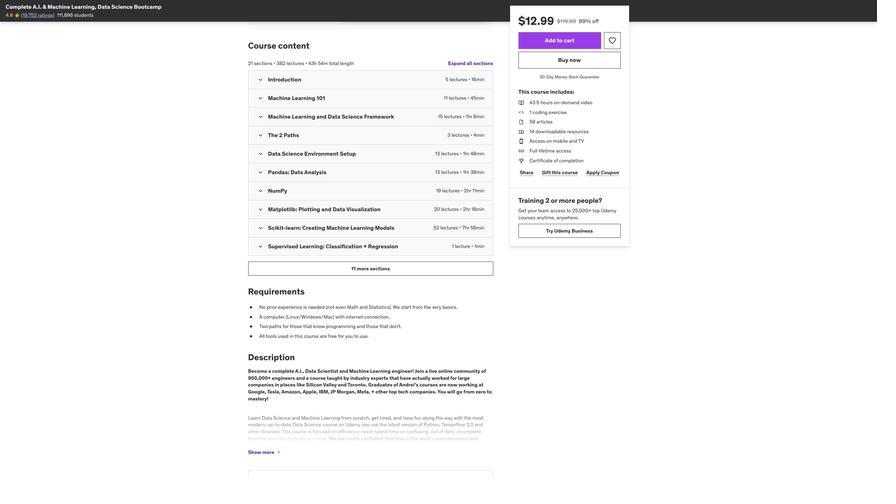 Task type: locate. For each thing, give the bounding box(es) containing it.
those down the (linux/windows/mac)
[[290, 324, 302, 330]]

2 vertical spatial more
[[262, 450, 275, 456]]

focused
[[313, 429, 331, 436]]

+ left regression
[[364, 243, 367, 250]]

this right "used"
[[295, 334, 303, 340]]

1 vertical spatial most
[[420, 436, 431, 442]]

silicon
[[306, 382, 322, 389]]

382
[[277, 60, 286, 66]]

from up efficiency:
[[342, 416, 352, 422]]

xsmall image left no
[[248, 305, 254, 311]]

zero
[[476, 389, 486, 396]]

udemy down people?
[[601, 208, 617, 214]]

courses up companies. you
[[420, 382, 438, 389]]

1 vertical spatial we
[[329, 436, 336, 442]]

science up to-
[[273, 416, 291, 422]]

(19,753
[[21, 12, 37, 18]]

downloadable
[[536, 129, 566, 135]]

xsmall image left 43.5
[[519, 100, 524, 106]]

small image
[[257, 76, 264, 84], [257, 95, 264, 102], [257, 225, 264, 232]]

11 down "5" on the top right of page
[[444, 95, 448, 101]]

more inside button
[[262, 450, 275, 456]]

11 inside "button"
[[352, 266, 356, 272]]

0 vertical spatial courses
[[519, 215, 536, 221]]

sections for 11 more sections
[[370, 266, 390, 272]]

1 vertical spatial 13
[[435, 169, 440, 176]]

learning left 101
[[292, 95, 316, 102]]

industry
[[350, 376, 370, 382]]

are up subject
[[337, 436, 345, 442]]

top down people?
[[593, 208, 600, 214]]

course down completion
[[562, 169, 578, 176]]

2hr left 18min
[[463, 206, 471, 213]]

$119.99
[[557, 18, 576, 25]]

access down or
[[551, 208, 566, 214]]

other down graduates
[[376, 389, 388, 396]]

on up 'full lifetime access'
[[547, 138, 552, 144]]

13 lectures • 1hr 48min
[[435, 151, 485, 157]]

1 vertical spatial 2hr
[[463, 206, 471, 213]]

actually
[[412, 376, 431, 382]]

0 horizontal spatial udemy
[[346, 422, 361, 429]]

1 vertical spatial with
[[454, 416, 463, 422]]

toronto.
[[348, 382, 367, 389]]

large
[[458, 376, 470, 382]]

0 horizontal spatial in
[[275, 382, 279, 389]]

0 vertical spatial other
[[376, 389, 388, 396]]

0 horizontal spatial for
[[283, 324, 289, 330]]

0 horizontal spatial with
[[336, 314, 345, 321]]

xsmall image left the a
[[248, 314, 254, 321]]

xsmall image
[[519, 100, 524, 106], [519, 109, 524, 116], [519, 119, 524, 126], [519, 138, 524, 145], [519, 158, 524, 164], [248, 314, 254, 321], [248, 334, 254, 340]]

is up the statement,
[[406, 436, 410, 442]]

completion
[[560, 158, 584, 164]]

more right or
[[559, 197, 576, 205]]

1 13 from the top
[[435, 151, 440, 157]]

30-
[[540, 74, 547, 80]]

machine inside become a complete a.i., data scientist and machine learning engineer! join a live online community of 900,000+ engineers and a course taught by industry experts that have actually worked for large companies in places like silicon valley and toronto.
[[349, 369, 369, 375]]

and up latest
[[394, 416, 402, 422]]

now up go
[[448, 382, 458, 389]]

1 horizontal spatial +
[[372, 389, 375, 396]]

science
[[111, 3, 133, 10], [342, 113, 363, 120], [282, 150, 303, 157], [273, 416, 291, 422], [304, 422, 322, 429]]

have
[[400, 376, 411, 382], [403, 416, 413, 422]]

course
[[531, 88, 549, 95], [562, 169, 578, 176], [304, 334, 319, 340], [310, 376, 326, 382], [323, 422, 338, 429], [292, 429, 307, 436], [268, 443, 283, 449]]

lectures for scikit-learn: creating machine learning models
[[441, 225, 458, 231]]

2 13 from the top
[[435, 169, 440, 176]]

0 vertical spatial this
[[552, 169, 561, 176]]

models
[[375, 225, 395, 232]]

1 vertical spatial from
[[464, 389, 475, 396]]

2 vertical spatial small image
[[257, 225, 264, 232]]

access down mobile
[[557, 148, 572, 154]]

0 horizontal spatial most
[[420, 436, 431, 442]]

2 for the
[[279, 132, 283, 139]]

lectures for machine learning 101
[[449, 95, 467, 101]]

that
[[303, 324, 312, 330], [380, 324, 389, 330], [390, 376, 399, 382], [385, 436, 395, 442]]

xsmall image for full
[[519, 148, 524, 155]]

have down engineer!
[[400, 376, 411, 382]]

access
[[557, 148, 572, 154], [551, 208, 566, 214]]

engineer!
[[392, 369, 414, 375]]

1 horizontal spatial from
[[413, 305, 423, 311]]

machine up 'focused'
[[301, 416, 320, 422]]

sections
[[254, 60, 273, 66], [474, 60, 494, 67], [370, 266, 390, 272]]

courses inside graduates of andrei's courses are now working at google, tesla, amazon, apple, ibm, jp morgan, meta, + other top tech companies. you will go from zero to mastery!
[[420, 382, 438, 389]]

4.6
[[6, 12, 13, 18]]

that inside we are pretty confident that this is the most comprehensive and modern course you will find on the subject anywhere (bold statement, we know).
[[385, 436, 395, 442]]

most up 2.0
[[473, 416, 484, 422]]

1 vertical spatial in
[[275, 382, 279, 389]]

• for pandas: data analysis
[[460, 169, 462, 176]]

tv
[[579, 138, 584, 144]]

2 vertical spatial from
[[342, 416, 352, 422]]

a computer (linux/windows/mac) with internet connection.
[[259, 314, 390, 321]]

0 vertical spatial are
[[320, 334, 327, 340]]

the 2 paths
[[268, 132, 299, 139]]

1 horizontal spatial 1
[[530, 109, 532, 115]]

1 horizontal spatial is
[[308, 429, 312, 436]]

machine
[[48, 3, 70, 10], [268, 95, 291, 102], [268, 113, 291, 120], [327, 225, 349, 232], [349, 369, 369, 375], [301, 416, 320, 422], [248, 436, 267, 442]]

libraries).
[[261, 429, 281, 436]]

lectures down 3
[[441, 151, 459, 157]]

xsmall image left 14
[[519, 129, 524, 135]]

like
[[297, 382, 305, 389]]

top inside graduates of andrei's courses are now working at google, tesla, amazon, apple, ibm, jp morgan, meta, + other top tech companies. you will go from zero to mastery!
[[389, 389, 397, 396]]

0 vertical spatial with
[[336, 314, 345, 321]]

udemy right try
[[555, 228, 571, 234]]

2 horizontal spatial is
[[406, 436, 410, 442]]

xsmall image left access
[[519, 138, 524, 145]]

and right 2.0
[[475, 422, 483, 429]]

2 vertical spatial this
[[396, 436, 405, 442]]

1 vertical spatial courses
[[420, 382, 438, 389]]

we left the start on the left bottom
[[393, 305, 400, 311]]

other inside graduates of andrei's courses are now working at google, tesla, amazon, apple, ibm, jp morgan, meta, + other top tech companies. you will go from zero to mastery!
[[376, 389, 388, 396]]

we up subject
[[329, 436, 336, 442]]

paths
[[284, 132, 299, 139]]

1 vertical spatial 11
[[352, 266, 356, 272]]

2 vertical spatial are
[[337, 436, 345, 442]]

numpy
[[268, 188, 287, 195]]

more down classification
[[357, 266, 369, 272]]

xsmall image for 14
[[519, 129, 524, 135]]

show more
[[248, 450, 275, 456]]

now inside button
[[570, 57, 581, 64]]

1 vertical spatial access
[[551, 208, 566, 214]]

analysis
[[304, 169, 327, 176]]

0 vertical spatial udemy
[[601, 208, 617, 214]]

basics.
[[443, 305, 458, 311]]

small image for machine learning and data science framework
[[257, 114, 264, 121]]

visualization
[[347, 206, 381, 213]]

2 left or
[[546, 197, 550, 205]]

1 those from the left
[[290, 324, 302, 330]]

with down even
[[336, 314, 345, 321]]

0 horizontal spatial you
[[284, 443, 293, 449]]

apple,
[[303, 389, 318, 396]]

7 small image from the top
[[257, 244, 264, 251]]

machine up "the 2 paths"
[[268, 113, 291, 120]]

top left tech
[[389, 389, 397, 396]]

that down engineer!
[[390, 376, 399, 382]]

and up use.
[[357, 324, 365, 330]]

7hr
[[463, 225, 470, 231]]

lectures
[[287, 60, 304, 66], [450, 76, 468, 83], [449, 95, 467, 101], [444, 114, 462, 120], [452, 132, 470, 139], [441, 151, 459, 157], [441, 169, 459, 176], [443, 188, 460, 194], [441, 206, 459, 213], [441, 225, 458, 231]]

full lifetime access
[[530, 148, 572, 154]]

learning inside become a complete a.i., data scientist and machine learning engineer! join a live online community of 900,000+ engineers and a course taught by industry experts that have actually worked for large companies in places like silicon valley and toronto.
[[370, 369, 391, 375]]

anywhere
[[348, 443, 371, 449]]

1 horizontal spatial top
[[593, 208, 600, 214]]

add to cart button
[[519, 32, 601, 49]]

• for supervised learning: classification + regression
[[472, 244, 474, 250]]

0 vertical spatial more
[[559, 197, 576, 205]]

lectures right "5" on the top right of page
[[450, 76, 468, 83]]

2 horizontal spatial this
[[552, 169, 561, 176]]

course up silicon
[[310, 376, 326, 382]]

0 vertical spatial top
[[593, 208, 600, 214]]

more inside "training 2 or more people? get your team access to 25,000+ top udemy courses anytime, anywhere."
[[559, 197, 576, 205]]

3 small image from the top
[[257, 225, 264, 232]]

1 lecture • 1min
[[452, 244, 485, 250]]

and right plotting
[[322, 206, 332, 213]]

0 horizontal spatial 1
[[452, 244, 454, 250]]

0 horizontal spatial will
[[294, 443, 302, 449]]

for right free
[[338, 334, 344, 340]]

meta,
[[357, 389, 370, 396]]

xsmall image up the share
[[519, 158, 524, 164]]

with
[[336, 314, 345, 321], [454, 416, 463, 422]]

43.5
[[530, 100, 540, 106]]

0 horizontal spatial are
[[320, 334, 327, 340]]

1 horizontal spatial most
[[473, 416, 484, 422]]

5 small image from the top
[[257, 188, 264, 195]]

supervised learning: classification + regression
[[268, 243, 398, 250]]

lectures right the 19
[[443, 188, 460, 194]]

0 vertical spatial have
[[400, 376, 411, 382]]

1 horizontal spatial with
[[454, 416, 463, 422]]

2hr for numpy
[[464, 188, 472, 194]]

lectures right 52 at the top
[[441, 225, 458, 231]]

0 horizontal spatial more
[[262, 450, 275, 456]]

to inside button
[[557, 37, 563, 44]]

other down modern,
[[248, 429, 260, 436]]

in
[[290, 334, 294, 340], [275, 382, 279, 389]]

is
[[304, 305, 307, 311], [308, 429, 312, 436], [406, 436, 410, 442]]

101
[[317, 95, 325, 102]]

1 horizontal spatial 2
[[546, 197, 550, 205]]

2 horizontal spatial are
[[439, 382, 447, 389]]

0 horizontal spatial those
[[290, 324, 302, 330]]

learning up experts
[[370, 369, 391, 375]]

1 vertical spatial udemy
[[555, 228, 571, 234]]

start
[[401, 305, 412, 311]]

1 horizontal spatial other
[[376, 389, 388, 396]]

course up 43.5
[[531, 88, 549, 95]]

0 vertical spatial in
[[290, 334, 294, 340]]

access inside "training 2 or more people? get your team access to 25,000+ top udemy courses anytime, anywhere."
[[551, 208, 566, 214]]

to left cart
[[557, 37, 563, 44]]

1hr
[[466, 114, 472, 120], [463, 151, 470, 157], [463, 169, 470, 176]]

xsmall image left two
[[248, 324, 254, 331]]

latest
[[388, 422, 400, 429]]

0 vertical spatial 2
[[279, 132, 283, 139]]

1 horizontal spatial 11
[[444, 95, 448, 101]]

this inside "learn data science and machine learning from scratch, get hired, and have fun along the way with the most modern, up-to-date data science course on udemy (we use the latest version of python, tensorflow 2.0 and other libraries). this course is focused on efficiency: never spend time on confusing, out of date, incomplete machine learning tutorials anymore."
[[282, 429, 291, 436]]

sections inside dropdown button
[[474, 60, 494, 67]]

of inside graduates of andrei's courses are now working at google, tesla, amazon, apple, ibm, jp morgan, meta, + other top tech companies. you will go from zero to mastery!
[[394, 382, 398, 389]]

• left 8min
[[463, 114, 465, 120]]

1 horizontal spatial will
[[447, 389, 456, 396]]

for inside become a complete a.i., data scientist and machine learning engineer! join a live online community of 900,000+ engineers and a course taught by industry experts that have actually worked for large companies in places like silicon valley and toronto.
[[451, 376, 457, 382]]

2hr left 11min
[[464, 188, 472, 194]]

0 vertical spatial 1
[[530, 109, 532, 115]]

2 inside "training 2 or more people? get your team access to 25,000+ top udemy courses anytime, anywhere."
[[546, 197, 550, 205]]

1 vertical spatial will
[[294, 443, 302, 449]]

those down connection.
[[366, 324, 379, 330]]

and up the tutorials
[[292, 416, 300, 422]]

data
[[98, 3, 110, 10], [328, 113, 341, 120], [268, 150, 281, 157], [291, 169, 303, 176], [333, 206, 345, 213], [305, 369, 316, 375], [262, 416, 272, 422], [293, 422, 303, 429]]

lectures for introduction
[[450, 76, 468, 83]]

+ right meta,
[[372, 389, 375, 396]]

2 horizontal spatial udemy
[[601, 208, 617, 214]]

1 vertical spatial have
[[403, 416, 413, 422]]

56min
[[471, 225, 485, 231]]

this inside we are pretty confident that this is the most comprehensive and modern course you will find on the subject anywhere (bold statement, we know).
[[396, 436, 405, 442]]

from down working
[[464, 389, 475, 396]]

0 horizontal spatial top
[[389, 389, 397, 396]]

2 horizontal spatial more
[[559, 197, 576, 205]]

0 vertical spatial 2hr
[[464, 188, 472, 194]]

19 lectures • 2hr 11min
[[436, 188, 485, 194]]

• for scikit-learn: creating machine learning models
[[460, 225, 461, 231]]

those
[[290, 324, 302, 330], [366, 324, 379, 330]]

• for numpy
[[461, 188, 463, 194]]

1 vertical spatial 1hr
[[463, 151, 470, 157]]

small image for scikit-learn: creating machine learning models
[[257, 225, 264, 232]]

xsmall image for 1
[[519, 109, 524, 116]]

in up tesla,
[[275, 382, 279, 389]]

1 small image from the top
[[257, 114, 264, 121]]

video
[[581, 100, 593, 106]]

small image for numpy
[[257, 188, 264, 195]]

lectures up the 15 lectures • 1hr 8min on the top of the page
[[449, 95, 467, 101]]

4 small image from the top
[[257, 169, 264, 176]]

3
[[448, 132, 451, 139]]

0 vertical spatial 13
[[435, 151, 440, 157]]

your
[[528, 208, 537, 214]]

0 vertical spatial small image
[[257, 76, 264, 84]]

• left 45min
[[468, 95, 470, 101]]

xsmall image left 58
[[519, 119, 524, 126]]

13 for data science environment setup
[[435, 151, 440, 157]]

3 small image from the top
[[257, 151, 264, 158]]

0 horizontal spatial +
[[364, 243, 367, 250]]

show
[[248, 450, 261, 456]]

1 vertical spatial this
[[282, 429, 291, 436]]

1 horizontal spatial a
[[306, 376, 309, 382]]

small image for introduction
[[257, 76, 264, 84]]

• left 11min
[[461, 188, 463, 194]]

• for introduction
[[469, 76, 471, 83]]

xsmall image for 58
[[519, 119, 524, 126]]

0 horizontal spatial now
[[448, 382, 458, 389]]

and down the incomplete
[[470, 436, 478, 442]]

• for data science environment setup
[[460, 151, 462, 157]]

xsmall image
[[519, 129, 524, 135], [519, 148, 524, 155], [248, 305, 254, 311], [248, 324, 254, 331], [276, 450, 282, 456]]

lectures for data science environment setup
[[441, 151, 459, 157]]

small image for the 2 paths
[[257, 132, 264, 139]]

2 horizontal spatial a
[[426, 369, 428, 375]]

complete
[[6, 3, 32, 10]]

1 vertical spatial are
[[439, 382, 447, 389]]

0 vertical spatial most
[[473, 416, 484, 422]]

1 vertical spatial is
[[308, 429, 312, 436]]

2 small image from the top
[[257, 132, 264, 139]]

tesla,
[[267, 389, 281, 396]]

1 horizontal spatial you
[[345, 334, 353, 340]]

learning down visualization
[[351, 225, 374, 232]]

• left 43h 54m
[[306, 60, 307, 66]]

companies
[[248, 382, 274, 389]]

people?
[[577, 197, 603, 205]]

is up the (linux/windows/mac)
[[304, 305, 307, 311]]

matplotlib: plotting and data visualization
[[268, 206, 381, 213]]

in right "used"
[[290, 334, 294, 340]]

1 horizontal spatial now
[[570, 57, 581, 64]]

• left 16min
[[469, 76, 471, 83]]

more down modern
[[262, 450, 275, 456]]

2
[[279, 132, 283, 139], [546, 197, 550, 205]]

and up like
[[296, 376, 305, 382]]

• left 18min
[[460, 206, 462, 213]]

tools
[[266, 334, 277, 340]]

this right gift
[[552, 169, 561, 176]]

0 vertical spatial 1hr
[[466, 114, 472, 120]]

1 vertical spatial you
[[284, 443, 293, 449]]

1 horizontal spatial sections
[[370, 266, 390, 272]]

most up know). at the left of page
[[420, 436, 431, 442]]

2 vertical spatial udemy
[[346, 422, 361, 429]]

1 vertical spatial +
[[372, 389, 375, 396]]

• for matplotlib: plotting and data visualization
[[460, 206, 462, 213]]

scratch,
[[353, 416, 370, 422]]

regression
[[368, 243, 398, 250]]

tensorflow
[[442, 422, 466, 429]]

0 vertical spatial now
[[570, 57, 581, 64]]

1 horizontal spatial courses
[[519, 215, 536, 221]]

• left 1min
[[472, 244, 474, 250]]

mastery!
[[248, 396, 269, 402]]

• for the 2 paths
[[471, 132, 473, 139]]

sections for expand all sections
[[474, 60, 494, 67]]

6 small image from the top
[[257, 206, 264, 213]]

1hr for data
[[466, 114, 472, 120]]

wishlist image
[[608, 36, 617, 45]]

sections inside "button"
[[370, 266, 390, 272]]

no
[[259, 305, 266, 311]]

0 vertical spatial will
[[447, 389, 456, 396]]

lectures for machine learning and data science framework
[[444, 114, 462, 120]]

become a complete a.i., data scientist and machine learning engineer! join a live online community of 900,000+ engineers and a course taught by industry experts that have actually worked for large companies in places like silicon valley and toronto.
[[248, 369, 486, 389]]

• left 7hr
[[460, 225, 461, 231]]

13
[[435, 151, 440, 157], [435, 169, 440, 176]]

13 for pandas: data analysis
[[435, 169, 440, 176]]

small image for machine learning 101
[[257, 95, 264, 102]]

1 horizontal spatial we
[[393, 305, 400, 311]]

2 small image from the top
[[257, 95, 264, 102]]

0 vertical spatial this
[[519, 88, 530, 95]]

sections down regression
[[370, 266, 390, 272]]

2 horizontal spatial for
[[451, 376, 457, 382]]

of inside become a complete a.i., data scientist and machine learning engineer! join a live online community of 900,000+ engineers and a course taught by industry experts that have actually worked for large companies in places like silicon valley and toronto.
[[482, 369, 486, 375]]

0 horizontal spatial courses
[[420, 382, 438, 389]]

more inside "button"
[[357, 266, 369, 272]]

ratings)
[[38, 12, 54, 18]]

0 horizontal spatial this
[[282, 429, 291, 436]]

lectures for numpy
[[443, 188, 460, 194]]

with up the tensorflow
[[454, 416, 463, 422]]

small image
[[257, 114, 264, 121], [257, 132, 264, 139], [257, 151, 264, 158], [257, 169, 264, 176], [257, 188, 264, 195], [257, 206, 264, 213], [257, 244, 264, 251]]

1 for 1 coding exercise
[[530, 109, 532, 115]]

machine up industry
[[349, 369, 369, 375]]

never
[[362, 429, 374, 436]]

2.0
[[467, 422, 474, 429]]

xsmall image for certificate
[[519, 158, 524, 164]]

2 horizontal spatial sections
[[474, 60, 494, 67]]

out
[[431, 429, 438, 436]]

0 horizontal spatial 2
[[279, 132, 283, 139]]

on-
[[554, 100, 562, 106]]

udemy inside "learn data science and machine learning from scratch, get hired, and have fun along the way with the most modern, up-to-date data science course on udemy (we use the latest version of python, tensorflow 2.0 and other libraries). this course is focused on efficiency: never spend time on confusing, out of date, incomplete machine learning tutorials anymore."
[[346, 422, 361, 429]]

xsmall image for a
[[248, 314, 254, 321]]

demand
[[562, 100, 580, 106]]

know
[[313, 324, 325, 330]]

1 horizontal spatial are
[[337, 436, 345, 442]]

1 vertical spatial 1
[[452, 244, 454, 250]]

are
[[320, 334, 327, 340], [439, 382, 447, 389], [337, 436, 345, 442]]

0 vertical spatial we
[[393, 305, 400, 311]]

1 vertical spatial 2
[[546, 197, 550, 205]]

you inside we are pretty confident that this is the most comprehensive and modern course you will find on the subject anywhere (bold statement, we know).
[[284, 443, 293, 449]]

on right 'time'
[[400, 429, 406, 436]]

have inside "learn data science and machine learning from scratch, get hired, and have fun along the way with the most modern, up-to-date data science course on udemy (we use the latest version of python, tensorflow 2.0 and other libraries). this course is focused on efficiency: never spend time on confusing, out of date, incomplete machine learning tutorials anymore."
[[403, 416, 413, 422]]

0 vertical spatial 11
[[444, 95, 448, 101]]

online
[[439, 369, 453, 375]]

course inside become a complete a.i., data scientist and machine learning engineer! join a live online community of 900,000+ engineers and a course taught by industry experts that have actually worked for large companies in places like silicon valley and toronto.
[[310, 376, 326, 382]]

this up the statement,
[[396, 436, 405, 442]]

access on mobile and tv
[[530, 138, 584, 144]]

1 small image from the top
[[257, 76, 264, 84]]

+ inside graduates of andrei's courses are now working at google, tesla, amazon, apple, ibm, jp morgan, meta, + other top tech companies. you will go from zero to mastery!
[[372, 389, 375, 396]]

up-
[[268, 422, 275, 429]]

1 vertical spatial other
[[248, 429, 260, 436]]

confusing,
[[407, 429, 430, 436]]

comprehensive
[[433, 436, 468, 442]]

have up version
[[403, 416, 413, 422]]

1 vertical spatial this
[[295, 334, 303, 340]]

+
[[364, 243, 367, 250], [372, 389, 375, 396]]



Task type: vqa. For each thing, say whether or not it's contained in the screenshot.
(32)
no



Task type: describe. For each thing, give the bounding box(es) containing it.
scikit-learn: creating machine learning models
[[268, 225, 395, 232]]

most inside "learn data science and machine learning from scratch, get hired, and have fun along the way with the most modern, up-to-date data science course on udemy (we use the latest version of python, tensorflow 2.0 and other libraries). this course is focused on efficiency: never spend time on confusing, out of date, incomplete machine learning tutorials anymore."
[[473, 416, 484, 422]]

0 vertical spatial you
[[345, 334, 353, 340]]

1 horizontal spatial udemy
[[555, 228, 571, 234]]

are inside we are pretty confident that this is the most comprehensive and modern course you will find on the subject anywhere (bold statement, we know).
[[337, 436, 345, 442]]

is inside "learn data science and machine learning from scratch, get hired, and have fun along the way with the most modern, up-to-date data science course on udemy (we use the latest version of python, tensorflow 2.0 and other libraries). this course is focused on efficiency: never spend time on confusing, out of date, incomplete machine learning tutorials anymore."
[[308, 429, 312, 436]]

small image for data science environment setup
[[257, 151, 264, 158]]

courses inside "training 2 or more people? get your team access to 25,000+ top udemy courses anytime, anywhere."
[[519, 215, 536, 221]]

that inside become a complete a.i., data scientist and machine learning engineer! join a live online community of 900,000+ engineers and a course taught by industry experts that have actually worked for large companies in places like silicon valley and toronto.
[[390, 376, 399, 382]]

now inside graduates of andrei's courses are now working at google, tesla, amazon, apple, ibm, jp morgan, meta, + other top tech companies. you will go from zero to mastery!
[[448, 382, 458, 389]]

udemy inside "training 2 or more people? get your team access to 25,000+ top udemy courses anytime, anywhere."
[[601, 208, 617, 214]]

data inside become a complete a.i., data scientist and machine learning engineer! join a live online community of 900,000+ engineers and a course taught by industry experts that have actually worked for large companies in places like silicon valley and toronto.
[[305, 369, 316, 375]]

complete
[[272, 369, 294, 375]]

45min
[[471, 95, 485, 101]]

xsmall image inside show more button
[[276, 450, 282, 456]]

jp
[[331, 389, 336, 396]]

58
[[530, 119, 536, 125]]

math
[[347, 305, 359, 311]]

0 vertical spatial access
[[557, 148, 572, 154]]

xsmall image for no
[[248, 305, 254, 311]]

that left don't.
[[380, 324, 389, 330]]

on up efficiency:
[[339, 422, 344, 429]]

learning up 'focused'
[[321, 416, 340, 422]]

creating
[[302, 225, 325, 232]]

small image for pandas: data analysis
[[257, 169, 264, 176]]

11 for 11 more sections
[[352, 266, 356, 272]]

we
[[412, 443, 418, 449]]

the up we in the left of the page
[[411, 436, 418, 442]]

prior
[[267, 305, 277, 311]]

and inside we are pretty confident that this is the most comprehensive and modern course you will find on the subject anywhere (bold statement, we know).
[[470, 436, 478, 442]]

experience
[[278, 305, 302, 311]]

52
[[434, 225, 440, 231]]

have inside become a complete a.i., data scientist and machine learning engineer! join a live online community of 900,000+ engineers and a course taught by industry experts that have actually worked for large companies in places like silicon valley and toronto.
[[400, 376, 411, 382]]

anywhere.
[[557, 215, 579, 221]]

the left very
[[424, 305, 431, 311]]

11 for 11 lectures • 45min
[[444, 95, 448, 101]]

gift this course
[[542, 169, 578, 176]]

we inside we are pretty confident that this is the most comprehensive and modern course you will find on the subject anywhere (bold statement, we know).
[[329, 436, 336, 442]]

a
[[259, 314, 262, 321]]

course inside we are pretty confident that this is the most comprehensive and modern course you will find on the subject anywhere (bold statement, we know).
[[268, 443, 283, 449]]

course up the tutorials
[[292, 429, 307, 436]]

graduates of andrei's courses are now working at google, tesla, amazon, apple, ibm, jp morgan, meta, + other top tech companies. you will go from zero to mastery!
[[248, 382, 492, 402]]

the left way
[[436, 416, 443, 422]]

modern
[[248, 443, 266, 449]]

52 lectures • 7hr 56min
[[434, 225, 485, 231]]

version
[[402, 422, 417, 429]]

1hr for setup
[[463, 151, 470, 157]]

will inside graduates of andrei's courses are now working at google, tesla, amazon, apple, ibm, jp morgan, meta, + other top tech companies. you will go from zero to mastery!
[[447, 389, 456, 396]]

xsmall image for access
[[519, 138, 524, 145]]

apply
[[587, 169, 600, 176]]

• left 382
[[274, 60, 276, 66]]

and up the by
[[340, 369, 348, 375]]

1 vertical spatial for
[[338, 334, 344, 340]]

is inside we are pretty confident that this is the most comprehensive and modern course you will find on the subject anywhere (bold statement, we know).
[[406, 436, 410, 442]]

course down know
[[304, 334, 319, 340]]

all
[[467, 60, 473, 67]]

course up 'focused'
[[323, 422, 338, 429]]

go
[[457, 389, 463, 396]]

machine up 111,896 at the left
[[48, 3, 70, 10]]

needed
[[308, 305, 325, 311]]

0 vertical spatial is
[[304, 305, 307, 311]]

machine down introduction in the left of the page
[[268, 95, 291, 102]]

3 lectures • 4min
[[448, 132, 485, 139]]

most inside we are pretty confident that this is the most comprehensive and modern course you will find on the subject anywhere (bold statement, we know).
[[420, 436, 431, 442]]

that down the (linux/windows/mac)
[[303, 324, 312, 330]]

buy now
[[559, 57, 581, 64]]

1 horizontal spatial this
[[519, 88, 530, 95]]

statement,
[[385, 443, 411, 449]]

xsmall image for all
[[248, 334, 254, 340]]

share
[[520, 169, 534, 176]]

the up 2.0
[[464, 416, 472, 422]]

of up confusing,
[[419, 422, 423, 429]]

1 horizontal spatial in
[[290, 334, 294, 340]]

the up spend
[[380, 422, 387, 429]]

total
[[329, 60, 339, 66]]

coupon
[[601, 169, 620, 176]]

along
[[423, 416, 435, 422]]

science left bootcamp
[[111, 3, 133, 10]]

ibm,
[[319, 389, 330, 396]]

exercise
[[549, 109, 567, 115]]

pandas:
[[268, 169, 290, 176]]

places
[[280, 382, 296, 389]]

and down 101
[[317, 113, 327, 120]]

gift this course link
[[541, 166, 580, 180]]

confident
[[361, 436, 384, 442]]

scientist
[[318, 369, 339, 375]]

14
[[530, 129, 535, 135]]

anytime,
[[537, 215, 556, 221]]

lectures for pandas: data analysis
[[441, 169, 459, 176]]

get
[[519, 208, 527, 214]]

other inside "learn data science and machine learning from scratch, get hired, and have fun along the way with the most modern, up-to-date data science course on udemy (we use the latest version of python, tensorflow 2.0 and other libraries). this course is focused on efficiency: never spend time on confusing, out of date, incomplete machine learning tutorials anymore."
[[248, 429, 260, 436]]

the
[[268, 132, 278, 139]]

learning down machine learning 101
[[292, 113, 316, 120]]

0 horizontal spatial sections
[[254, 60, 273, 66]]

38min
[[471, 169, 485, 176]]

business
[[572, 228, 593, 234]]

paths
[[269, 324, 282, 330]]

with inside "learn data science and machine learning from scratch, get hired, and have fun along the way with the most modern, up-to-date data science course on udemy (we use the latest version of python, tensorflow 2.0 and other libraries). this course is focused on efficiency: never spend time on confusing, out of date, incomplete machine learning tutorials anymore."
[[454, 416, 463, 422]]

of right out
[[439, 429, 444, 436]]

20
[[434, 206, 440, 213]]

on inside we are pretty confident that this is the most comprehensive and modern course you will find on the subject anywhere (bold statement, we know).
[[314, 443, 319, 449]]

the down anymore.
[[321, 443, 328, 449]]

course content
[[248, 40, 310, 51]]

science left framework
[[342, 113, 363, 120]]

11 more sections button
[[248, 262, 494, 276]]

science up 'focused'
[[304, 422, 322, 429]]

bootcamp
[[134, 3, 162, 10]]

learn:
[[286, 225, 301, 232]]

science down paths
[[282, 150, 303, 157]]

1 for 1 lecture • 1min
[[452, 244, 454, 250]]

11 lectures • 45min
[[444, 95, 485, 101]]

and left tv
[[569, 138, 578, 144]]

classification
[[326, 243, 362, 250]]

• for machine learning and data science framework
[[463, 114, 465, 120]]

2hr for matplotlib: plotting and data visualization
[[463, 206, 471, 213]]

data science environment setup
[[268, 150, 356, 157]]

of down 'full lifetime access'
[[554, 158, 558, 164]]

are inside graduates of andrei's courses are now working at google, tesla, amazon, apple, ibm, jp morgan, meta, + other top tech companies. you will go from zero to mastery!
[[439, 382, 447, 389]]

0 vertical spatial from
[[413, 305, 423, 311]]

0 horizontal spatial a
[[268, 369, 271, 375]]

lectures right 382
[[287, 60, 304, 66]]

cart
[[564, 37, 575, 44]]

11min
[[473, 188, 485, 194]]

to left use.
[[354, 334, 359, 340]]

and right math
[[360, 305, 368, 311]]

xsmall image for two
[[248, 324, 254, 331]]

use
[[371, 422, 379, 429]]

13 lectures • 1hr 38min
[[435, 169, 485, 176]]

tutorials
[[288, 436, 306, 442]]

more for 11 more sections
[[357, 266, 369, 272]]

8min
[[474, 114, 485, 120]]

xsmall image for 43.5
[[519, 100, 524, 106]]

to inside graduates of andrei's courses are now working at google, tesla, amazon, apple, ibm, jp morgan, meta, + other top tech companies. you will go from zero to mastery!
[[487, 389, 492, 396]]

2 vertical spatial 1hr
[[463, 169, 470, 176]]

machine up modern
[[248, 436, 267, 442]]

date,
[[445, 429, 456, 436]]

21 sections • 382 lectures • 43h 54m total length
[[248, 60, 354, 66]]

we are pretty confident that this is the most comprehensive and modern course you will find on the subject anywhere (bold statement, we know).
[[248, 436, 478, 449]]

on right 'focused'
[[332, 429, 337, 436]]

2 those from the left
[[366, 324, 379, 330]]

lectures for the 2 paths
[[452, 132, 470, 139]]

5
[[446, 76, 449, 83]]

2 for training
[[546, 197, 550, 205]]

learning,
[[71, 3, 96, 10]]

• for machine learning 101
[[468, 95, 470, 101]]

in inside become a complete a.i., data scientist and machine learning engineer! join a live online community of 900,000+ engineers and a course taught by industry experts that have actually worked for large companies in places like silicon valley and toronto.
[[275, 382, 279, 389]]

lectures for matplotlib: plotting and data visualization
[[441, 206, 459, 213]]

back
[[569, 74, 579, 80]]

25,000+
[[573, 208, 592, 214]]

computer
[[264, 314, 285, 321]]

top inside "training 2 or more people? get your team access to 25,000+ top udemy courses anytime, anywhere."
[[593, 208, 600, 214]]

try udemy business
[[547, 228, 593, 234]]

0 vertical spatial for
[[283, 324, 289, 330]]

small image for supervised learning: classification + regression
[[257, 244, 264, 251]]

and down the by
[[338, 382, 347, 389]]

training
[[519, 197, 544, 205]]

0 horizontal spatial this
[[295, 334, 303, 340]]

statistics).
[[369, 305, 392, 311]]

add to cart
[[545, 37, 575, 44]]

small image for matplotlib: plotting and data visualization
[[257, 206, 264, 213]]

become
[[248, 369, 267, 375]]

use.
[[360, 334, 369, 340]]

will inside we are pretty confident that this is the most comprehensive and modern course you will find on the subject anywhere (bold statement, we know).
[[294, 443, 302, 449]]

course
[[248, 40, 277, 51]]

from inside graduates of andrei's courses are now working at google, tesla, amazon, apple, ibm, jp morgan, meta, + other top tech companies. you will go from zero to mastery!
[[464, 389, 475, 396]]

or
[[551, 197, 558, 205]]

20 lectures • 2hr 18min
[[434, 206, 485, 213]]

to inside "training 2 or more people? get your team access to 25,000+ top udemy courses anytime, anywhere."
[[567, 208, 571, 214]]

this course includes:
[[519, 88, 575, 95]]

to-
[[275, 422, 282, 429]]

andrei's
[[399, 382, 419, 389]]

length
[[340, 60, 354, 66]]

from inside "learn data science and machine learning from scratch, get hired, and have fun along the way with the most modern, up-to-date data science course on udemy (we use the latest version of python, tensorflow 2.0 and other libraries). this course is focused on efficiency: never spend time on confusing, out of date, incomplete machine learning tutorials anymore."
[[342, 416, 352, 422]]

framework
[[364, 113, 394, 120]]

machine up supervised learning: classification + regression
[[327, 225, 349, 232]]

more for show more
[[262, 450, 275, 456]]

1min
[[475, 244, 485, 250]]

machine learning and data science framework
[[268, 113, 394, 120]]

description
[[248, 352, 295, 363]]

graduates
[[368, 382, 393, 389]]

learning down libraries).
[[268, 436, 287, 442]]



